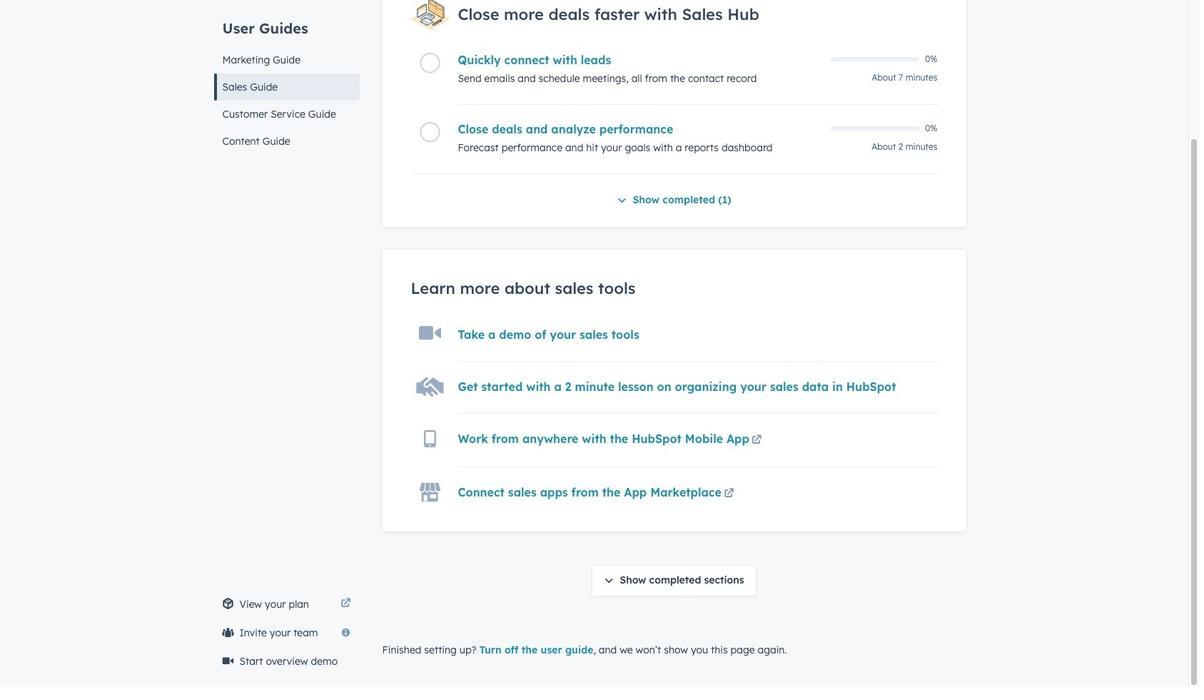 Task type: vqa. For each thing, say whether or not it's contained in the screenshot.
text box at top right
no



Task type: describe. For each thing, give the bounding box(es) containing it.
1 vertical spatial link opens in a new window image
[[724, 489, 734, 499]]



Task type: locate. For each thing, give the bounding box(es) containing it.
link opens in a new window image
[[752, 432, 762, 450], [724, 486, 734, 503], [341, 596, 351, 613], [341, 599, 351, 609]]

0 horizontal spatial link opens in a new window image
[[724, 489, 734, 499]]

1 horizontal spatial link opens in a new window image
[[752, 435, 762, 446]]

link opens in a new window image
[[752, 435, 762, 446], [724, 489, 734, 499]]

0 vertical spatial link opens in a new window image
[[752, 435, 762, 446]]

user guides element
[[214, 0, 359, 155]]



